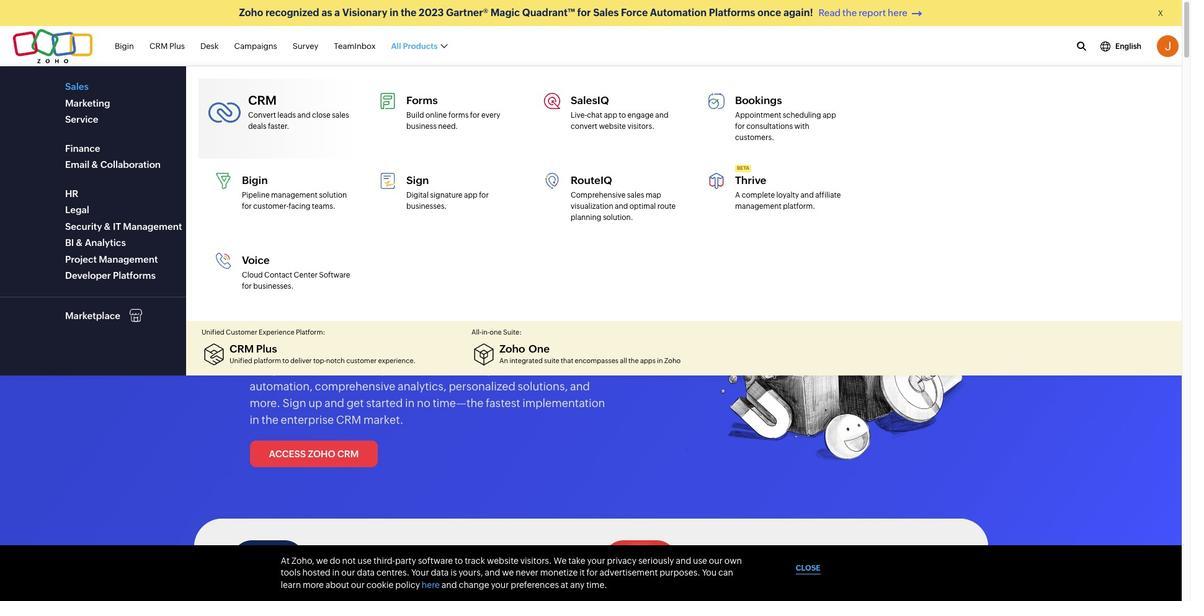 Task type: describe. For each thing, give the bounding box(es) containing it.
superfast
[[250, 145, 573, 208]]

score
[[842, 552, 876, 567]]

for inside the bigin pipeline management solution for customer-facing teams.
[[242, 202, 252, 211]]

the inside the zoho recognized as a visionary in the 2023 gartner® magic quadrant™ for sales force automation platforms once again! read the report here
[[842, 7, 857, 18]]

2 data from the left
[[431, 568, 449, 578]]

all
[[391, 41, 401, 51]]

and down track
[[485, 568, 500, 578]]

highest
[[791, 552, 839, 567]]

crm inside 'superfast work. steadfast growth. bring the very best out of your customer-facing teams with robust automation, comprehensive analytics, personalized solutions, and more. sign up and get started in no time—the fastest implementation in the enterprise crm market.'
[[336, 414, 361, 427]]

zoho inside one an integrated suite that encompasses all the apps in zoho
[[664, 357, 681, 365]]

2 vertical spatial zoho
[[308, 449, 335, 460]]

your inside 'superfast work. steadfast growth. bring the very best out of your customer-facing teams with robust automation, comprehensive analytics, personalized solutions, and more. sign up and get started in no time—the fastest implementation in the enterprise crm market.'
[[381, 364, 404, 377]]

desk
[[200, 41, 219, 51]]

encompasses
[[575, 357, 619, 365]]

for inside voice cloud contact center software for businesses.
[[242, 282, 252, 291]]

the up the all products
[[401, 7, 416, 19]]

crm convert leads and close sales deals faster.
[[248, 93, 349, 131]]

app for bookings
[[823, 111, 836, 120]]

experience
[[259, 329, 294, 336]]

with inside 'winner with the highest score in crm watchlist 2022'
[[738, 552, 765, 567]]

to for crm
[[282, 357, 289, 365]]

customer
[[346, 357, 377, 365]]

business
[[406, 122, 437, 131]]

marketplace
[[65, 310, 120, 321]]

desk link
[[200, 35, 219, 58]]

planning
[[571, 213, 601, 222]]

here and change your preferences at any time.
[[422, 581, 607, 591]]

and right the up at bottom
[[324, 397, 344, 410]]

tools
[[281, 568, 301, 578]]

0 vertical spatial our
[[709, 556, 723, 566]]

read the report here link
[[815, 7, 924, 19]]

privacy
[[607, 556, 637, 566]]

plus for crm plus
[[169, 41, 185, 51]]

forms
[[448, 111, 469, 120]]

sales inside sales marketing service
[[65, 81, 89, 92]]

one
[[490, 329, 502, 336]]

in inside one an integrated suite that encompasses all the apps in zoho
[[657, 357, 663, 365]]

get
[[347, 397, 364, 410]]

sign inside the sign digital signature app for businesses.
[[406, 174, 429, 187]]

need.
[[438, 122, 458, 131]]

campaigns link
[[234, 35, 277, 58]]

contact
[[264, 271, 292, 280]]

fastest
[[486, 397, 520, 410]]

to for salesiq
[[619, 111, 626, 120]]

collaboration
[[100, 159, 161, 170]]

deliver
[[290, 357, 312, 365]]

to inside at zoho, we do not use third-party software to track website visitors. we take your privacy seriously and use our own tools hosted in our data centres. your data is yours, and we never monetize it for advertisement purposes. you can learn more about our cookie policy
[[455, 556, 463, 566]]

report
[[859, 7, 886, 18]]

zoho,
[[291, 556, 314, 566]]

project
[[65, 254, 97, 265]]

advertisement
[[600, 568, 658, 578]]

it
[[579, 568, 585, 578]]

complete
[[742, 191, 775, 200]]

0 horizontal spatial unified
[[202, 329, 224, 336]]

bring
[[250, 364, 278, 377]]

beta thrive a complete loyalty and affiliate management platform.
[[735, 166, 841, 211]]

bookings appointment scheduling app for consultations with customers.
[[735, 94, 836, 142]]

visionary in 2023 magic quadrant™ for sales force automation platforms link
[[231, 541, 578, 602]]

email
[[65, 159, 90, 170]]

0 horizontal spatial &
[[76, 238, 83, 248]]

1 use from the left
[[357, 556, 372, 566]]

english
[[1115, 42, 1141, 51]]

facing inside the bigin pipeline management solution for customer-facing teams.
[[289, 202, 310, 211]]

plus for crm plus unified platform to deliver top-notch customer experience.
[[256, 343, 277, 355]]

out
[[348, 364, 366, 377]]

hr
[[65, 188, 78, 199]]

bigin for bigin pipeline management solution for customer-facing teams.
[[242, 174, 268, 187]]

faster.
[[268, 122, 289, 131]]

customer- inside the bigin pipeline management solution for customer-facing teams.
[[253, 202, 289, 211]]

security
[[65, 221, 102, 232]]

developer
[[65, 270, 111, 281]]

and inside salesiq live-chat app to engage and convert website visitors.
[[655, 111, 668, 120]]

0 vertical spatial we
[[316, 556, 328, 566]]

1 vertical spatial management
[[99, 254, 158, 265]]

one an integrated suite that encompasses all the apps in zoho
[[499, 343, 681, 365]]

map
[[646, 191, 661, 200]]

sales inside crm convert leads and close sales deals faster.
[[332, 111, 349, 120]]

0 vertical spatial visionary
[[342, 7, 387, 19]]

best
[[323, 364, 346, 377]]

can
[[718, 568, 733, 578]]

teaminbox
[[334, 41, 376, 51]]

forms
[[406, 94, 438, 107]]

2 horizontal spatial sales
[[593, 7, 619, 19]]

all products link
[[391, 35, 447, 58]]

convert
[[571, 122, 597, 131]]

at
[[281, 556, 290, 566]]

take
[[568, 556, 585, 566]]

survey link
[[293, 35, 318, 58]]

2022
[[783, 568, 816, 584]]

1 horizontal spatial force
[[621, 7, 648, 19]]

sales inside routeiq comprehensive sales map visualization and optimal route planning solution.
[[627, 191, 644, 200]]

hr legal security & it management bi & analytics project management developer platforms
[[65, 188, 182, 281]]

app for sign
[[464, 191, 477, 200]]

visionary in 2023 magic quadrant™ for sales force automation platforms
[[318, 552, 560, 584]]

automation inside visionary in 2023 magic quadrant™ for sales force automation platforms
[[392, 568, 466, 584]]

management inside the bigin pipeline management solution for customer-facing teams.
[[271, 191, 317, 200]]

leads
[[278, 111, 296, 120]]

all products
[[391, 41, 438, 51]]

not
[[342, 556, 356, 566]]

time—the
[[433, 397, 483, 410]]

features link
[[565, 71, 611, 104]]

2 horizontal spatial platforms
[[709, 7, 755, 19]]

the down more. on the left
[[261, 414, 278, 427]]

comprehensive
[[571, 191, 626, 200]]

1 horizontal spatial magic
[[490, 7, 520, 19]]

every
[[481, 111, 500, 120]]

service
[[65, 114, 98, 125]]

bigin pipeline management solution for customer-facing teams.
[[242, 174, 347, 211]]

sign inside 'superfast work. steadfast growth. bring the very best out of your customer-facing teams with robust automation, comprehensive analytics, personalized solutions, and more. sign up and get started in no time—the fastest implementation in the enterprise crm market.'
[[283, 397, 306, 410]]

sales marketing service
[[65, 81, 110, 125]]

your inside at zoho, we do not use third-party software to track website visitors. we take your privacy seriously and use our own tools hosted in our data centres. your data is yours, and we never monetize it for advertisement purposes. you can learn more about our cookie policy
[[587, 556, 605, 566]]

0 vertical spatial 2023
[[419, 7, 444, 19]]

and down is
[[441, 581, 457, 591]]

robust
[[553, 364, 587, 377]]

in-
[[482, 329, 490, 336]]

0 vertical spatial management
[[123, 221, 182, 232]]

work.
[[250, 195, 445, 259]]

businesses. inside voice cloud contact center software for businesses.
[[253, 282, 294, 291]]

crm inside crm plus unified platform to deliver top-notch customer experience.
[[230, 343, 254, 355]]

it
[[113, 221, 121, 232]]

website inside salesiq live-chat app to engage and convert website visitors.
[[599, 122, 626, 131]]

change
[[459, 581, 489, 591]]

winner with the highest score in crm watchlist 2022
[[689, 552, 891, 584]]

bi
[[65, 238, 74, 248]]

winner
[[689, 552, 735, 567]]

online
[[426, 111, 447, 120]]

no
[[417, 397, 430, 410]]

visitors. inside salesiq live-chat app to engage and convert website visitors.
[[627, 122, 654, 131]]

1 vertical spatial our
[[341, 568, 355, 578]]

and up purposes. at bottom right
[[676, 556, 691, 566]]

products
[[403, 41, 438, 51]]

gartner®
[[446, 7, 488, 19]]

the up automation,
[[280, 364, 297, 377]]

party
[[395, 556, 416, 566]]

2023 inside visionary in 2023 magic quadrant™ for sales force automation platforms
[[393, 552, 426, 567]]

superfast work. steadfast growth. bring the very best out of your customer-facing teams with robust automation, comprehensive analytics, personalized solutions, and more. sign up and get started in no time—the fastest implementation in the enterprise crm market.
[[250, 145, 605, 427]]

software
[[418, 556, 453, 566]]

center
[[294, 271, 318, 280]]

that
[[561, 357, 573, 365]]

track
[[465, 556, 485, 566]]

businesses. inside the sign digital signature app for businesses.
[[406, 202, 447, 211]]



Task type: locate. For each thing, give the bounding box(es) containing it.
very
[[299, 364, 321, 377]]

your right of
[[381, 364, 404, 377]]

bookings
[[735, 94, 782, 107]]

1 vertical spatial here
[[422, 581, 440, 591]]

0 vertical spatial automation
[[650, 7, 707, 19]]

automation,
[[250, 380, 313, 393]]

management down 'complete'
[[735, 202, 781, 211]]

the up 2022
[[768, 552, 789, 567]]

to inside salesiq live-chat app to engage and convert website visitors.
[[619, 111, 626, 120]]

1 horizontal spatial management
[[735, 202, 781, 211]]

plus left desk
[[169, 41, 185, 51]]

1 vertical spatial magic
[[428, 552, 467, 567]]

0 vertical spatial unified
[[202, 329, 224, 336]]

0 horizontal spatial data
[[357, 568, 375, 578]]

an
[[499, 357, 508, 365]]

in left no
[[405, 397, 415, 410]]

engage
[[627, 111, 654, 120]]

with inside bookings appointment scheduling app for consultations with customers.
[[794, 122, 809, 131]]

management
[[271, 191, 317, 200], [735, 202, 781, 211]]

the right read
[[842, 7, 857, 18]]

teaminbox link
[[334, 35, 376, 58]]

1 horizontal spatial zoho
[[308, 449, 335, 460]]

magic up is
[[428, 552, 467, 567]]

0 horizontal spatial sales
[[332, 111, 349, 120]]

zoho right access
[[308, 449, 335, 460]]

unified inside crm plus unified platform to deliver top-notch customer experience.
[[230, 357, 252, 365]]

1 vertical spatial 2023
[[393, 552, 426, 567]]

your right take
[[587, 556, 605, 566]]

we up here and change your preferences at any time.
[[502, 568, 514, 578]]

software
[[319, 271, 350, 280]]

recognized
[[265, 7, 319, 19]]

1 horizontal spatial &
[[92, 159, 98, 170]]

to left engage
[[619, 111, 626, 120]]

platforms left once
[[709, 7, 755, 19]]

bigin
[[115, 41, 134, 51], [242, 174, 268, 187]]

0 horizontal spatial app
[[464, 191, 477, 200]]

our
[[709, 556, 723, 566], [341, 568, 355, 578], [351, 581, 365, 591]]

sales up the optimal
[[627, 191, 644, 200]]

with down the scheduling
[[794, 122, 809, 131]]

platform
[[254, 357, 281, 365]]

zoho crm logo image
[[194, 74, 260, 101]]

2 horizontal spatial zoho
[[664, 357, 681, 365]]

2 vertical spatial with
[[738, 552, 765, 567]]

any
[[570, 581, 585, 591]]

we left do
[[316, 556, 328, 566]]

2 horizontal spatial to
[[619, 111, 626, 120]]

2023 up your
[[393, 552, 426, 567]]

1 vertical spatial &
[[104, 221, 111, 232]]

management up teams.
[[271, 191, 317, 200]]

in down more. on the left
[[250, 414, 259, 427]]

& inside finance email & collaboration
[[92, 159, 98, 170]]

0 vertical spatial quadrant™
[[522, 7, 575, 19]]

app right chat
[[604, 111, 617, 120]]

zoho right apps
[[664, 357, 681, 365]]

facing inside 'superfast work. steadfast growth. bring the very best out of your customer-facing teams with robust automation, comprehensive analytics, personalized solutions, and more. sign up and get started in no time—the fastest implementation in the enterprise crm market.'
[[459, 364, 492, 377]]

for inside bookings appointment scheduling app for consultations with customers.
[[735, 122, 745, 131]]

for
[[577, 7, 591, 19], [470, 111, 480, 120], [735, 122, 745, 131], [479, 191, 489, 200], [242, 202, 252, 211], [242, 282, 252, 291], [542, 552, 560, 567], [586, 568, 598, 578]]

1 horizontal spatial website
[[599, 122, 626, 131]]

1 vertical spatial zoho
[[664, 357, 681, 365]]

appointment
[[735, 111, 781, 120]]

pipeline
[[242, 191, 270, 200]]

forms build online forms for every business need.
[[406, 94, 500, 131]]

& left it
[[104, 221, 111, 232]]

visionary inside visionary in 2023 magic quadrant™ for sales force automation platforms
[[318, 552, 376, 567]]

and inside routeiq comprehensive sales map visualization and optimal route planning solution.
[[615, 202, 628, 211]]

2 vertical spatial platforms
[[469, 568, 530, 584]]

1 horizontal spatial unified
[[230, 357, 252, 365]]

bigin for bigin
[[115, 41, 134, 51]]

with up watchlist on the bottom right of the page
[[738, 552, 765, 567]]

1 horizontal spatial sales
[[318, 568, 351, 584]]

digital
[[406, 191, 429, 200]]

to up is
[[455, 556, 463, 566]]

0 horizontal spatial website
[[487, 556, 519, 566]]

top-
[[313, 357, 326, 365]]

unified left 'platform'
[[230, 357, 252, 365]]

2 horizontal spatial your
[[587, 556, 605, 566]]

1 vertical spatial with
[[528, 364, 551, 377]]

app
[[604, 111, 617, 120], [823, 111, 836, 120], [464, 191, 477, 200]]

the right all
[[628, 357, 639, 365]]

sales
[[593, 7, 619, 19], [65, 81, 89, 92], [318, 568, 351, 584]]

in inside visionary in 2023 magic quadrant™ for sales force automation platforms
[[379, 552, 391, 567]]

routeiq comprehensive sales map visualization and optimal route planning solution.
[[571, 174, 676, 222]]

with up 'solutions,'
[[528, 364, 551, 377]]

bigin up pipeline
[[242, 174, 268, 187]]

0 vertical spatial force
[[621, 7, 648, 19]]

time.
[[586, 581, 607, 591]]

quadrant™
[[522, 7, 575, 19], [470, 552, 540, 567]]

routeiq
[[571, 174, 612, 187]]

about
[[326, 581, 349, 591]]

for inside at zoho, we do not use third-party software to track website visitors. we take your privacy seriously and use our own tools hosted in our data centres. your data is yours, and we never monetize it for advertisement purposes. you can learn more about our cookie policy
[[586, 568, 598, 578]]

1 vertical spatial automation
[[392, 568, 466, 584]]

1 vertical spatial visionary
[[318, 552, 376, 567]]

and up solution.
[[615, 202, 628, 211]]

in inside at zoho, we do not use third-party software to track website visitors. we take your privacy seriously and use our own tools hosted in our data centres. your data is yours, and we never monetize it for advertisement purposes. you can learn more about our cookie policy
[[332, 568, 340, 578]]

finance
[[65, 143, 100, 154]]

1 vertical spatial your
[[587, 556, 605, 566]]

1 horizontal spatial we
[[502, 568, 514, 578]]

&
[[92, 159, 98, 170], [104, 221, 111, 232], [76, 238, 83, 248]]

growth.
[[250, 295, 522, 359]]

apps
[[640, 357, 656, 365]]

use
[[357, 556, 372, 566], [693, 556, 707, 566]]

1 data from the left
[[357, 568, 375, 578]]

sales right leads
[[332, 111, 349, 120]]

do
[[330, 556, 340, 566]]

1 vertical spatial plus
[[256, 343, 277, 355]]

use up you
[[693, 556, 707, 566]]

in
[[390, 7, 398, 19], [657, 357, 663, 365], [405, 397, 415, 410], [250, 414, 259, 427], [379, 552, 391, 567], [879, 552, 891, 567], [332, 568, 340, 578]]

for inside the sign digital signature app for businesses.
[[479, 191, 489, 200]]

platforms inside visionary in 2023 magic quadrant™ for sales force automation platforms
[[469, 568, 530, 584]]

app for salesiq
[[604, 111, 617, 120]]

seriously
[[638, 556, 674, 566]]

0 vertical spatial sign
[[406, 174, 429, 187]]

management inside beta thrive a complete loyalty and affiliate management platform.
[[735, 202, 781, 211]]

0 vertical spatial platforms
[[709, 7, 755, 19]]

we
[[554, 556, 567, 566]]

1 vertical spatial force
[[354, 568, 389, 584]]

our right about
[[351, 581, 365, 591]]

comprehensive
[[315, 380, 395, 393]]

at zoho, we do not use third-party software to track website visitors. we take your privacy seriously and use our own tools hosted in our data centres. your data is yours, and we never monetize it for advertisement purposes. you can learn more about our cookie policy
[[281, 556, 742, 591]]

preferences
[[511, 581, 559, 591]]

1 vertical spatial customer-
[[406, 364, 459, 377]]

0 horizontal spatial automation
[[392, 568, 466, 584]]

survey
[[293, 41, 318, 51]]

to left deliver
[[282, 357, 289, 365]]

visionary right the a
[[342, 7, 387, 19]]

1 horizontal spatial app
[[604, 111, 617, 120]]

and right engage
[[655, 111, 668, 120]]

2 vertical spatial sales
[[318, 568, 351, 584]]

1 horizontal spatial sales
[[627, 191, 644, 200]]

& right email
[[92, 159, 98, 170]]

1 vertical spatial sales
[[65, 81, 89, 92]]

0 horizontal spatial magic
[[428, 552, 467, 567]]

in up all
[[390, 7, 398, 19]]

website
[[599, 122, 626, 131], [487, 556, 519, 566]]

our up you
[[709, 556, 723, 566]]

website inside at zoho, we do not use third-party software to track website visitors. we take your privacy seriously and use our own tools hosted in our data centres. your data is yours, and we never monetize it for advertisement purposes. you can learn more about our cookie policy
[[487, 556, 519, 566]]

here down your
[[422, 581, 440, 591]]

loyalty
[[776, 191, 799, 200]]

1 vertical spatial to
[[282, 357, 289, 365]]

0 vertical spatial sales
[[593, 7, 619, 19]]

management right it
[[123, 221, 182, 232]]

businesses. down digital
[[406, 202, 447, 211]]

at
[[561, 581, 568, 591]]

bigin inside the bigin pipeline management solution for customer-facing teams.
[[242, 174, 268, 187]]

visitors. up never
[[520, 556, 552, 566]]

0 horizontal spatial management
[[271, 191, 317, 200]]

enterprise
[[281, 414, 334, 427]]

1 vertical spatial businesses.
[[253, 282, 294, 291]]

use right not
[[357, 556, 372, 566]]

visitors. inside at zoho, we do not use third-party software to track website visitors. we take your privacy seriously and use our own tools hosted in our data centres. your data is yours, and we never monetize it for advertisement purposes. you can learn more about our cookie policy
[[520, 556, 552, 566]]

unified left customer
[[202, 329, 224, 336]]

1 horizontal spatial sign
[[406, 174, 429, 187]]

0 vertical spatial close
[[312, 111, 330, 120]]

with
[[794, 122, 809, 131], [528, 364, 551, 377], [738, 552, 765, 567]]

here right report
[[888, 7, 907, 18]]

in right score
[[879, 552, 891, 567]]

yours,
[[459, 568, 483, 578]]

hosted
[[302, 568, 330, 578]]

2 vertical spatial &
[[76, 238, 83, 248]]

customers.
[[735, 133, 774, 142]]

and inside crm convert leads and close sales deals faster.
[[297, 111, 311, 120]]

1 horizontal spatial facing
[[459, 364, 492, 377]]

1 horizontal spatial platforms
[[469, 568, 530, 584]]

crm
[[149, 41, 168, 51], [248, 93, 277, 107], [230, 343, 254, 355], [336, 414, 361, 427], [337, 449, 359, 460], [689, 568, 720, 584]]

0 horizontal spatial with
[[528, 364, 551, 377]]

crm plus unified platform to deliver top-notch customer experience.
[[230, 343, 416, 365]]

visitors. down engage
[[627, 122, 654, 131]]

visionary
[[342, 7, 387, 19], [318, 552, 376, 567]]

0 vertical spatial with
[[794, 122, 809, 131]]

0 horizontal spatial plus
[[169, 41, 185, 51]]

for inside forms build online forms for every business need.
[[470, 111, 480, 120]]

magic inside visionary in 2023 magic quadrant™ for sales force automation platforms
[[428, 552, 467, 567]]

close
[[312, 111, 330, 120], [796, 564, 820, 573]]

1 horizontal spatial use
[[693, 556, 707, 566]]

1 horizontal spatial businesses.
[[406, 202, 447, 211]]

chat
[[587, 111, 602, 120]]

app right the scheduling
[[823, 111, 836, 120]]

1 vertical spatial close
[[796, 564, 820, 573]]

1 horizontal spatial automation
[[650, 7, 707, 19]]

plus
[[169, 41, 185, 51], [256, 343, 277, 355]]

for inside visionary in 2023 magic quadrant™ for sales force automation platforms
[[542, 552, 560, 567]]

customer- up analytics,
[[406, 364, 459, 377]]

and inside beta thrive a complete loyalty and affiliate management platform.
[[800, 191, 814, 200]]

facing left teams.
[[289, 202, 310, 211]]

app inside salesiq live-chat app to engage and convert website visitors.
[[604, 111, 617, 120]]

1 vertical spatial visitors.
[[520, 556, 552, 566]]

in inside 'winner with the highest score in crm watchlist 2022'
[[879, 552, 891, 567]]

quadrant™ inside visionary in 2023 magic quadrant™ for sales force automation platforms
[[470, 552, 540, 567]]

2 horizontal spatial app
[[823, 111, 836, 120]]

website down chat
[[599, 122, 626, 131]]

0 vertical spatial your
[[381, 364, 404, 377]]

crm inside 'winner with the highest score in crm watchlist 2022'
[[689, 568, 720, 584]]

in down do
[[332, 568, 340, 578]]

platforms down track
[[469, 568, 530, 584]]

convert
[[248, 111, 276, 120]]

0 horizontal spatial sales
[[65, 81, 89, 92]]

the
[[401, 7, 416, 19], [842, 7, 857, 18], [628, 357, 639, 365], [280, 364, 297, 377], [261, 414, 278, 427], [768, 552, 789, 567]]

sign up digital
[[406, 174, 429, 187]]

close left score
[[796, 564, 820, 573]]

website up here and change your preferences at any time.
[[487, 556, 519, 566]]

a
[[735, 191, 740, 200]]

bigin left 'crm plus'
[[115, 41, 134, 51]]

1 vertical spatial we
[[502, 568, 514, 578]]

2023 up products
[[419, 7, 444, 19]]

0 horizontal spatial businesses.
[[253, 282, 294, 291]]

0 horizontal spatial force
[[354, 568, 389, 584]]

management down analytics
[[99, 254, 158, 265]]

magic right gartner®
[[490, 7, 520, 19]]

close right leads
[[312, 111, 330, 120]]

features
[[565, 82, 602, 92]]

1 vertical spatial sales
[[627, 191, 644, 200]]

voice cloud contact center software for businesses.
[[242, 254, 350, 291]]

zoho up campaigns
[[239, 7, 263, 19]]

facing
[[289, 202, 310, 211], [459, 364, 492, 377]]

in up centres. at the left of page
[[379, 552, 391, 567]]

all-
[[471, 329, 482, 336]]

data down software at left bottom
[[431, 568, 449, 578]]

1 vertical spatial unified
[[230, 357, 252, 365]]

close inside crm convert leads and close sales deals faster.
[[312, 111, 330, 120]]

the inside one an integrated suite that encompasses all the apps in zoho
[[628, 357, 639, 365]]

with inside 'superfast work. steadfast growth. bring the very best out of your customer-facing teams with robust automation, comprehensive analytics, personalized solutions, and more. sign up and get started in no time—the fastest implementation in the enterprise crm market.'
[[528, 364, 551, 377]]

solutions
[[692, 82, 734, 92]]

in right apps
[[657, 357, 663, 365]]

0 vertical spatial visitors.
[[627, 122, 654, 131]]

notch
[[326, 357, 345, 365]]

and up 'platform.'
[[800, 191, 814, 200]]

the inside 'winner with the highest score in crm watchlist 2022'
[[768, 552, 789, 567]]

sales
[[332, 111, 349, 120], [627, 191, 644, 200]]

again!
[[783, 7, 813, 19]]

1 vertical spatial management
[[735, 202, 781, 211]]

1 horizontal spatial to
[[455, 556, 463, 566]]

2 use from the left
[[693, 556, 707, 566]]

and right leads
[[297, 111, 311, 120]]

1 vertical spatial sign
[[283, 397, 306, 410]]

customer-
[[253, 202, 289, 211], [406, 364, 459, 377]]

0 horizontal spatial customer-
[[253, 202, 289, 211]]

1 horizontal spatial data
[[431, 568, 449, 578]]

to inside crm plus unified platform to deliver top-notch customer experience.
[[282, 357, 289, 365]]

here inside the zoho recognized as a visionary in the 2023 gartner® magic quadrant™ for sales force automation platforms once again! read the report here
[[888, 7, 907, 18]]

0 horizontal spatial here
[[422, 581, 440, 591]]

1 horizontal spatial close
[[796, 564, 820, 573]]

1 horizontal spatial bigin
[[242, 174, 268, 187]]

1 horizontal spatial your
[[491, 581, 509, 591]]

app inside the sign digital signature app for businesses.
[[464, 191, 477, 200]]

sign left the up at bottom
[[283, 397, 306, 410]]

0 horizontal spatial visitors.
[[520, 556, 552, 566]]

customer- down pipeline
[[253, 202, 289, 211]]

1 horizontal spatial with
[[738, 552, 765, 567]]

plus inside crm plus unified platform to deliver top-notch customer experience.
[[256, 343, 277, 355]]

0 horizontal spatial platforms
[[113, 270, 156, 281]]

platform.
[[783, 202, 815, 211]]

businesses. down contact
[[253, 282, 294, 291]]

and down robust
[[570, 380, 590, 393]]

data up cookie
[[357, 568, 375, 578]]

platforms down analytics
[[113, 270, 156, 281]]

1 horizontal spatial plus
[[256, 343, 277, 355]]

0 horizontal spatial close
[[312, 111, 330, 120]]

2 vertical spatial our
[[351, 581, 365, 591]]

0 horizontal spatial bigin
[[115, 41, 134, 51]]

sales inside visionary in 2023 magic quadrant™ for sales force automation platforms
[[318, 568, 351, 584]]

visualization
[[571, 202, 613, 211]]

our down not
[[341, 568, 355, 578]]

force inside visionary in 2023 magic quadrant™ for sales force automation platforms
[[354, 568, 389, 584]]

& right bi
[[76, 238, 83, 248]]

crm inside crm convert leads and close sales deals faster.
[[248, 93, 277, 107]]

crm plus
[[149, 41, 185, 51]]

2 vertical spatial your
[[491, 581, 509, 591]]

0 horizontal spatial zoho
[[239, 7, 263, 19]]

customer- inside 'superfast work. steadfast growth. bring the very best out of your customer-facing teams with robust automation, comprehensive analytics, personalized solutions, and more. sign up and get started in no time—the fastest implementation in the enterprise crm market.'
[[406, 364, 459, 377]]

your right change
[[491, 581, 509, 591]]

jeremy miller image
[[1157, 35, 1179, 57]]

1 horizontal spatial customer-
[[406, 364, 459, 377]]

watchlist
[[723, 568, 781, 584]]

beta
[[737, 166, 749, 171]]

0 horizontal spatial sign
[[283, 397, 306, 410]]

visionary up about
[[318, 552, 376, 567]]

finance email & collaboration
[[65, 143, 161, 170]]

never
[[516, 568, 538, 578]]

1 vertical spatial facing
[[459, 364, 492, 377]]

2 horizontal spatial &
[[104, 221, 111, 232]]

0 vertical spatial management
[[271, 191, 317, 200]]

analytics,
[[398, 380, 447, 393]]

sign
[[406, 174, 429, 187], [283, 397, 306, 410]]

0 vertical spatial website
[[599, 122, 626, 131]]

teams
[[494, 364, 526, 377]]

1 vertical spatial quadrant™
[[470, 552, 540, 567]]

once
[[757, 7, 781, 19]]

2 horizontal spatial with
[[794, 122, 809, 131]]

plus up 'platform'
[[256, 343, 277, 355]]

management
[[123, 221, 182, 232], [99, 254, 158, 265]]

app inside bookings appointment scheduling app for consultations with customers.
[[823, 111, 836, 120]]

facing up personalized
[[459, 364, 492, 377]]

0 vertical spatial zoho
[[239, 7, 263, 19]]

customer
[[226, 329, 257, 336]]

platforms inside hr legal security & it management bi & analytics project management developer platforms
[[113, 270, 156, 281]]

crm home banner image
[[684, 122, 966, 477]]

app right 'signature'
[[464, 191, 477, 200]]



Task type: vqa. For each thing, say whether or not it's contained in the screenshot.
the topmost customer-
yes



